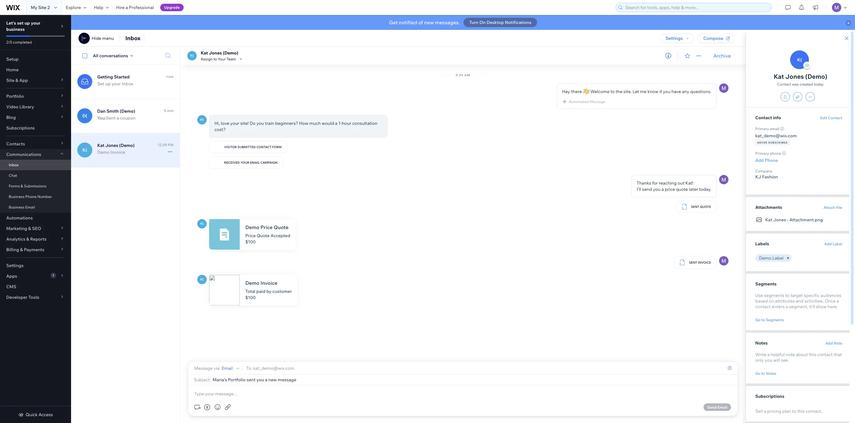 Task type: locate. For each thing, give the bounding box(es) containing it.
note
[[786, 352, 795, 358]]

sent for sent quote
[[691, 205, 699, 209]]

1 $100 from the top
[[245, 239, 256, 245]]

phone inside sidebar element
[[25, 195, 37, 199]]

business up automations
[[9, 205, 24, 210]]

kat_demo@wix.com never subscribed
[[756, 133, 797, 144]]

maria williams image
[[719, 175, 729, 185], [719, 257, 729, 266]]

business inside business phone number link
[[9, 195, 24, 199]]

segment,
[[789, 304, 808, 310]]

business down forms
[[9, 195, 24, 199]]

1 maria williams image from the top
[[719, 175, 729, 185]]

0 vertical spatial price
[[261, 225, 273, 231]]

you: sent a coupon
[[97, 115, 136, 121]]

primary up add phone button
[[756, 151, 769, 156]]

$100 inside demo price quote price quote accepted $100
[[245, 239, 256, 245]]

message up subject:
[[194, 366, 213, 372]]

None checkbox
[[79, 52, 93, 59]]

1 vertical spatial go
[[756, 372, 761, 376]]

business for business email
[[9, 205, 24, 210]]

about
[[796, 352, 808, 358]]

pricing
[[767, 409, 782, 415]]

kat jones (demo) up assign to your team
[[201, 50, 238, 56]]

0 horizontal spatial phone
[[25, 195, 37, 199]]

email inside business email link
[[25, 205, 35, 210]]

1 primary from the top
[[756, 127, 769, 131]]

this left contact.
[[798, 409, 805, 415]]

maria williams image
[[719, 84, 729, 93]]

quote left accepted
[[257, 233, 270, 239]]

0 horizontal spatial invoice
[[111, 150, 125, 155]]

there
[[571, 89, 582, 94]]

communications
[[6, 152, 41, 157]]

hi,
[[215, 121, 220, 126]]

& right billing
[[20, 247, 23, 253]]

message via:
[[194, 366, 221, 372]]

portfolio button
[[0, 91, 71, 102]]

0 vertical spatial go
[[756, 318, 761, 323]]

write a helpful note about this contact that only you will see.
[[756, 352, 842, 363]]

2 business from the top
[[9, 205, 24, 210]]

a right 'enters'
[[786, 304, 788, 310]]

segments down 'enters'
[[766, 318, 784, 323]]

attributes
[[775, 299, 795, 304]]

by
[[266, 289, 271, 295]]

subscriptions
[[6, 125, 35, 131], [756, 394, 785, 400]]

inbox
[[125, 35, 140, 42], [122, 81, 133, 87], [9, 163, 19, 167]]

accepted
[[271, 233, 290, 239]]

1 horizontal spatial kat jones (demo)
[[201, 50, 238, 56]]

1 horizontal spatial message
[[590, 99, 606, 104]]

2 go from the top
[[756, 372, 761, 376]]

1 horizontal spatial contact
[[778, 82, 792, 87]]

0 vertical spatial business
[[9, 195, 24, 199]]

quote up accepted
[[274, 225, 289, 231]]

0 vertical spatial quote
[[700, 205, 711, 209]]

email right via:
[[222, 366, 233, 372]]

you right do
[[257, 121, 264, 126]]

price left accepted
[[245, 233, 256, 239]]

0 vertical spatial segments
[[756, 282, 777, 287]]

1 vertical spatial add
[[825, 242, 832, 247]]

a right write at right
[[768, 352, 770, 358]]

1 business from the top
[[9, 195, 24, 199]]

contacts button
[[0, 139, 71, 149]]

2 horizontal spatial contact
[[828, 116, 843, 120]]

0 vertical spatial invoice
[[111, 150, 125, 155]]

& left reports
[[26, 237, 29, 242]]

1 vertical spatial phone
[[25, 195, 37, 199]]

your left site!
[[230, 121, 239, 126]]

info
[[773, 115, 781, 121]]

a inside 'k( hi, love your site! do you train beginners? how much would a 1-hour consultation cost?'
[[335, 121, 338, 126]]

primary down the contact info
[[756, 127, 769, 131]]

price up accepted
[[261, 225, 273, 231]]

(demo) up today
[[806, 73, 828, 80]]

0 vertical spatial site
[[38, 5, 46, 10]]

kat jones (demo) up demo invoice
[[97, 143, 135, 148]]

cms
[[6, 284, 16, 290]]

& left seo
[[28, 226, 31, 232]]

$100 inside demo invoice total paid by customer $100
[[245, 295, 256, 301]]

go down only
[[756, 372, 761, 376]]

d(
[[82, 113, 87, 119]]

0 vertical spatial phone
[[765, 158, 778, 163]]

to inside button
[[213, 57, 217, 61]]

0 vertical spatial up
[[24, 20, 30, 26]]

business phone number link
[[0, 192, 71, 202]]

0 horizontal spatial contact
[[257, 145, 272, 149]]

a inside write a helpful note about this contact that only you will see.
[[768, 352, 770, 358]]

& for analytics
[[26, 237, 29, 242]]

this right about
[[809, 352, 817, 358]]

payments
[[24, 247, 44, 253]]

👋!
[[583, 89, 590, 94]]

contact left the that
[[818, 352, 833, 358]]

0 vertical spatial kat_demo@wix.com
[[756, 133, 797, 139]]

get notified of new messages. alert
[[71, 15, 855, 30]]

your right set
[[31, 20, 40, 26]]

add phone button
[[756, 158, 778, 163]]

am
[[465, 73, 470, 77]]

a left 1-
[[335, 121, 338, 126]]

up
[[24, 20, 30, 26], [105, 81, 111, 87]]

1 horizontal spatial invoice
[[261, 280, 278, 287]]

a right sell
[[764, 409, 766, 415]]

Search for tools, apps, help & more... field
[[624, 3, 770, 12]]

phone down forms & submissions
[[25, 195, 37, 199]]

marketing
[[6, 226, 27, 232]]

& for site
[[15, 78, 18, 83]]

attach
[[824, 206, 835, 210]]

set
[[17, 20, 23, 26]]

go to segments
[[756, 318, 784, 323]]

contact inside the chat messages log
[[257, 145, 272, 149]]

automations
[[6, 215, 33, 221]]

2 vertical spatial invoice
[[261, 280, 278, 287]]

0 horizontal spatial up
[[24, 20, 30, 26]]

k( button
[[791, 51, 809, 69]]

go down based
[[756, 318, 761, 323]]

1 vertical spatial email
[[250, 161, 260, 165]]

0 horizontal spatial settings
[[6, 263, 24, 269]]

hour
[[342, 121, 351, 126]]

2 vertical spatial contact
[[818, 352, 833, 358]]

show
[[816, 304, 827, 310]]

& right forms
[[21, 184, 23, 189]]

0 vertical spatial settings
[[666, 36, 683, 41]]

much
[[309, 121, 321, 126]]

2 horizontal spatial quote
[[700, 205, 711, 209]]

2 vertical spatial inbox
[[9, 163, 19, 167]]

email left campaign
[[250, 161, 260, 165]]

0 horizontal spatial email
[[250, 161, 260, 165]]

0 vertical spatial label
[[833, 242, 843, 247]]

notes down the "will" at bottom
[[766, 372, 777, 376]]

subscriptions up 'pricing'
[[756, 394, 785, 400]]

primary email
[[756, 127, 780, 131]]

let
[[633, 89, 639, 94]]

1 vertical spatial up
[[105, 81, 111, 87]]

0 horizontal spatial this
[[798, 409, 805, 415]]

0 horizontal spatial subscriptions
[[6, 125, 35, 131]]

desktop
[[487, 20, 504, 25]]

reaching
[[659, 181, 677, 186]]

contact right edit
[[828, 116, 843, 120]]

0 horizontal spatial message
[[194, 366, 213, 372]]

phone down primary phone
[[765, 158, 778, 163]]

you
[[663, 89, 671, 94], [257, 121, 264, 126], [653, 187, 661, 192], [765, 358, 773, 363]]

1 horizontal spatial label
[[833, 242, 843, 247]]

invoice inside demo invoice total paid by customer $100
[[261, 280, 278, 287]]

0 vertical spatial message
[[590, 99, 606, 104]]

billing & payments
[[6, 247, 44, 253]]

&
[[15, 78, 18, 83], [21, 184, 23, 189], [28, 226, 31, 232], [26, 237, 29, 242], [20, 247, 23, 253]]

2 horizontal spatial contact
[[818, 352, 833, 358]]

1 horizontal spatial email
[[770, 127, 780, 131]]

a left price
[[662, 187, 664, 192]]

1 vertical spatial settings
[[6, 263, 24, 269]]

contact inside the use segments to target specific audiences based on attributes and activities. once a contact enters a segment, it'll show here.
[[756, 304, 771, 310]]

2 vertical spatial add
[[826, 341, 833, 346]]

add note
[[826, 341, 843, 346]]

1 horizontal spatial email
[[222, 366, 233, 372]]

1 horizontal spatial settings
[[666, 36, 683, 41]]

subscriptions inside sidebar element
[[6, 125, 35, 131]]

segments up use
[[756, 282, 777, 287]]

send
[[642, 187, 652, 192]]

contact left was
[[778, 82, 792, 87]]

segments inside "button"
[[766, 318, 784, 323]]

0 horizontal spatial email
[[25, 205, 35, 210]]

developer tools button
[[0, 293, 71, 303]]

2 vertical spatial sent
[[689, 261, 698, 265]]

to left the
[[611, 89, 615, 94]]

go for go to segments
[[756, 318, 761, 323]]

email down business phone number
[[25, 205, 35, 210]]

1 vertical spatial contact
[[756, 304, 771, 310]]

2/5 completed
[[6, 40, 32, 45]]

hire a professional
[[116, 5, 154, 10]]

hey
[[562, 89, 570, 94]]

your inside 'k( hi, love your site! do you train beginners? how much would a 1-hour consultation cost?'
[[230, 121, 239, 126]]

1 horizontal spatial contact
[[756, 304, 771, 310]]

to down only
[[762, 372, 765, 376]]

9:39 am
[[456, 73, 470, 77]]

kat inside "kat jones (demo) contact was created today"
[[774, 73, 784, 80]]

Type your message. Hit enter to submit. text field
[[193, 391, 733, 398]]

1 vertical spatial business
[[9, 205, 24, 210]]

contact left form
[[257, 145, 272, 149]]

0 horizontal spatial kat jones (demo)
[[97, 143, 135, 148]]

& inside popup button
[[28, 226, 31, 232]]

your right received
[[241, 161, 249, 165]]

you left the "will" at bottom
[[765, 358, 773, 363]]

& left app at the left of page
[[15, 78, 18, 83]]

0 vertical spatial $100
[[245, 239, 256, 245]]

subscriptions down blog
[[6, 125, 35, 131]]

0 horizontal spatial price
[[245, 233, 256, 239]]

0 vertical spatial primary
[[756, 127, 769, 131]]

add for add label
[[825, 242, 832, 247]]

2 maria williams image from the top
[[719, 257, 729, 266]]

& inside dropdown button
[[15, 78, 18, 83]]

0 vertical spatial notes
[[756, 341, 768, 346]]

(demo)
[[223, 50, 238, 56], [806, 73, 828, 80], [120, 109, 135, 114], [119, 143, 135, 148]]

2 $100 from the top
[[245, 295, 256, 301]]

jones up was
[[786, 73, 804, 80]]

1 vertical spatial label
[[773, 256, 784, 261]]

price
[[261, 225, 273, 231], [245, 233, 256, 239]]

$100
[[245, 239, 256, 245], [245, 295, 256, 301]]

0 horizontal spatial kat_demo@wix.com
[[253, 366, 294, 372]]

contact down use
[[756, 304, 771, 310]]

1 vertical spatial site
[[6, 78, 14, 83]]

analytics & reports button
[[0, 234, 71, 245]]

demo inside demo price quote price quote accepted $100
[[245, 225, 259, 231]]

k( hi, love your site! do you train beginners? how much would a 1-hour consultation cost?
[[200, 118, 378, 133]]

hide menu
[[92, 36, 114, 41]]

inbox up chat
[[9, 163, 19, 167]]

explore
[[66, 5, 81, 10]]

0 vertical spatial contact
[[257, 145, 272, 149]]

received
[[224, 161, 240, 165]]

edit
[[821, 116, 828, 120]]

this inside write a helpful note about this contact that only you will see.
[[809, 352, 817, 358]]

0 horizontal spatial label
[[773, 256, 784, 261]]

kat_demo@wix.com
[[756, 133, 797, 139], [253, 366, 294, 372]]

to left your
[[213, 57, 217, 61]]

demo invoice total paid by customer $100
[[245, 280, 292, 301]]

site left 2 at the left
[[38, 5, 46, 10]]

& inside popup button
[[20, 247, 23, 253]]

business inside business email link
[[9, 205, 24, 210]]

& inside dropdown button
[[26, 237, 29, 242]]

email right send
[[718, 406, 728, 410]]

1 vertical spatial email
[[222, 366, 233, 372]]

& for marketing
[[28, 226, 31, 232]]

you inside 'k( hi, love your site! do you train beginners? how much would a 1-hour consultation cost?'
[[257, 121, 264, 126]]

2 horizontal spatial invoice
[[698, 261, 711, 265]]

0 vertical spatial email
[[25, 205, 35, 210]]

label for add label
[[833, 242, 843, 247]]

let's set up your business
[[6, 20, 40, 32]]

assign to your team button
[[201, 56, 244, 62]]

2/5
[[6, 40, 12, 45]]

1 vertical spatial sent
[[691, 205, 699, 209]]

message
[[590, 99, 606, 104], [194, 366, 213, 372]]

(demo) up demo invoice
[[119, 143, 135, 148]]

None field
[[213, 378, 733, 383]]

1 vertical spatial maria williams image
[[719, 257, 729, 266]]

email inside "send email" button
[[718, 406, 728, 410]]

up inside let's set up your business
[[24, 20, 30, 26]]

1 horizontal spatial price
[[261, 225, 273, 231]]

set up your inbox
[[97, 81, 133, 87]]

message down welcome on the right of page
[[590, 99, 606, 104]]

demo for demo price quote price quote accepted $100
[[245, 225, 259, 231]]

0 vertical spatial subscriptions
[[6, 125, 35, 131]]

1 vertical spatial quote
[[274, 225, 289, 231]]

demo for demo invoice
[[97, 150, 110, 155]]

1 horizontal spatial this
[[809, 352, 817, 358]]

demo inside demo invoice total paid by customer $100
[[245, 280, 259, 287]]

0 horizontal spatial site
[[6, 78, 14, 83]]

inbox right menu
[[125, 35, 140, 42]]

2 horizontal spatial email
[[718, 406, 728, 410]]

settings button
[[660, 34, 694, 43]]

1 vertical spatial price
[[245, 233, 256, 239]]

1 horizontal spatial phone
[[765, 158, 778, 163]]

inbox down 'started'
[[122, 81, 133, 87]]

files image
[[224, 404, 232, 412]]

0 vertical spatial maria williams image
[[719, 175, 729, 185]]

0 vertical spatial inbox
[[125, 35, 140, 42]]

to left 'target'
[[786, 293, 790, 299]]

email up kat_demo@wix.com never subscribed
[[770, 127, 780, 131]]

send email button
[[704, 404, 731, 412]]

0 horizontal spatial quote
[[257, 233, 270, 239]]

1 vertical spatial segments
[[766, 318, 784, 323]]

site down home
[[6, 78, 14, 83]]

email for send email
[[718, 406, 728, 410]]

kat!
[[686, 181, 694, 186]]

1 go from the top
[[756, 318, 761, 323]]

menu
[[102, 36, 114, 41]]

0 vertical spatial this
[[809, 352, 817, 358]]

setup
[[6, 56, 19, 62]]

your
[[31, 20, 40, 26], [112, 81, 121, 87], [230, 121, 239, 126], [241, 161, 249, 165]]

settings inside 'link'
[[6, 263, 24, 269]]

you down for
[[653, 187, 661, 192]]

out
[[678, 181, 685, 186]]

1 horizontal spatial subscriptions
[[756, 394, 785, 400]]

1 vertical spatial notes
[[766, 372, 777, 376]]

love
[[221, 121, 229, 126]]

1 horizontal spatial quote
[[274, 225, 289, 231]]

message inside log
[[590, 99, 606, 104]]

2 primary from the top
[[756, 151, 769, 156]]

blog button
[[0, 112, 71, 123]]

site inside dropdown button
[[6, 78, 14, 83]]

demo for demo invoice total paid by customer $100
[[245, 280, 259, 287]]

1 horizontal spatial site
[[38, 5, 46, 10]]

created
[[800, 82, 813, 87]]

settings inside button
[[666, 36, 683, 41]]

kat_demo@wix.com right 'to:'
[[253, 366, 294, 372]]

seo
[[32, 226, 41, 232]]

portfolio
[[6, 94, 24, 99]]

2 vertical spatial email
[[718, 406, 728, 410]]

phone for add
[[765, 158, 778, 163]]

0 vertical spatial add
[[756, 158, 764, 163]]

quote down today.
[[700, 205, 711, 209]]

1 vertical spatial this
[[798, 409, 805, 415]]

contact inside button
[[828, 116, 843, 120]]

access
[[39, 413, 53, 418]]

label inside button
[[833, 242, 843, 247]]

total
[[245, 289, 255, 295]]

contact up primary email
[[756, 115, 772, 121]]

1 vertical spatial $100
[[245, 295, 256, 301]]

2 vertical spatial quote
[[257, 233, 270, 239]]

inbox inside "link"
[[9, 163, 19, 167]]

1 vertical spatial invoice
[[698, 261, 711, 265]]

forms & submissions link
[[0, 181, 71, 192]]

go to notes button
[[756, 371, 777, 377]]

12:39 pm
[[158, 143, 174, 147]]

a right once
[[837, 299, 839, 304]]

email
[[770, 127, 780, 131], [250, 161, 260, 165]]

notes up write at right
[[756, 341, 768, 346]]

kat_demo@wix.com up 'subscribed'
[[756, 133, 797, 139]]

1 vertical spatial primary
[[756, 151, 769, 156]]

app
[[19, 78, 28, 83]]

beginners?
[[275, 121, 298, 126]]



Task type: describe. For each thing, give the bounding box(es) containing it.
(demo) up team
[[223, 50, 238, 56]]

you inside thanks for reaching out kat! i'll send you a price quote later today.
[[653, 187, 661, 192]]

to down based
[[762, 318, 765, 323]]

jones up demo invoice
[[105, 143, 118, 148]]

contact inside "kat jones (demo) contact was created today"
[[778, 82, 792, 87]]

smith
[[107, 109, 119, 114]]

sent quote
[[691, 205, 711, 209]]

a inside thanks for reaching out kat! i'll send you a price quote later today.
[[662, 187, 664, 192]]

billing & payments button
[[0, 245, 71, 255]]

a right hire
[[126, 5, 128, 10]]

primary for primary phone
[[756, 151, 769, 156]]

coupon
[[120, 115, 136, 121]]

cost?
[[215, 127, 226, 133]]

setup link
[[0, 54, 71, 65]]

emojis image
[[214, 404, 221, 412]]

submissions
[[24, 184, 46, 189]]

settings link
[[0, 261, 71, 271]]

email for business email
[[25, 205, 35, 210]]

customer
[[272, 289, 292, 295]]

settings for settings button
[[666, 36, 683, 41]]

visitor submitted contact form
[[224, 145, 282, 149]]

subscriptions link
[[0, 123, 71, 133]]

business for business phone number
[[9, 195, 24, 199]]

1 vertical spatial kat_demo@wix.com
[[253, 366, 294, 372]]

jones up assign to your team
[[209, 50, 222, 56]]

home
[[6, 67, 19, 73]]

your inside let's set up your business
[[31, 20, 40, 26]]

helpful
[[771, 352, 785, 358]]

hey there 👋! welcome to the site. let me know if you have any questions.
[[562, 89, 712, 94]]

library
[[19, 104, 34, 110]]

file
[[836, 206, 843, 210]]

add note button
[[826, 341, 843, 346]]

primary for primary email
[[756, 127, 769, 131]]

you right if
[[663, 89, 671, 94]]

site & app button
[[0, 75, 71, 86]]

(demo) up "coupon"
[[120, 109, 135, 114]]

later
[[689, 187, 698, 192]]

your down getting started
[[112, 81, 121, 87]]

upgrade button
[[160, 4, 184, 11]]

based
[[756, 299, 768, 304]]

started
[[114, 74, 130, 80]]

apps
[[6, 274, 17, 279]]

contact inside write a helpful note about this contact that only you will see.
[[818, 352, 833, 358]]

analytics & reports
[[6, 237, 47, 242]]

only
[[756, 358, 764, 363]]

to inside the chat messages log
[[611, 89, 615, 94]]

demo price quote price quote accepted $100
[[245, 225, 290, 245]]

invoice for demo invoice
[[111, 150, 125, 155]]

attach file
[[824, 206, 843, 210]]

thanks for reaching out kat! i'll send you a price quote later today.
[[637, 181, 712, 192]]

new
[[424, 19, 434, 26]]

quick
[[26, 413, 38, 418]]

& for billing
[[20, 247, 23, 253]]

paid
[[256, 289, 265, 295]]

notified
[[399, 19, 417, 26]]

chat messages log
[[180, 65, 746, 363]]

2
[[47, 5, 50, 10]]

1 horizontal spatial up
[[105, 81, 111, 87]]

developer tools
[[6, 295, 39, 301]]

1 vertical spatial kat jones (demo)
[[97, 143, 135, 148]]

plan
[[783, 409, 791, 415]]

(demo) inside "kat jones (demo) contact was created today"
[[806, 73, 828, 80]]

subscribed
[[769, 141, 788, 144]]

contacts
[[6, 141, 25, 147]]

0 vertical spatial kat jones (demo)
[[201, 50, 238, 56]]

sent for sent invoice
[[689, 261, 698, 265]]

demo for demo label
[[759, 256, 772, 261]]

getting
[[97, 74, 113, 80]]

get
[[389, 19, 398, 26]]

form
[[272, 145, 282, 149]]

1 vertical spatial message
[[194, 366, 213, 372]]

notes inside go to notes "button"
[[766, 372, 777, 376]]

archive
[[714, 53, 731, 59]]

add for add phone
[[756, 158, 764, 163]]

to: kat_demo@wix.com
[[246, 366, 294, 372]]

$100 for demo price quote
[[245, 239, 256, 245]]

automations link
[[0, 213, 71, 224]]

0 horizontal spatial contact
[[756, 115, 772, 121]]

settings for settings 'link'
[[6, 263, 24, 269]]

i'll
[[637, 187, 641, 192]]

getting started image
[[77, 74, 92, 89]]

0 vertical spatial email
[[770, 127, 780, 131]]

email inside the chat messages log
[[250, 161, 260, 165]]

edit contact button
[[821, 115, 843, 121]]

get notified of new messages.
[[389, 19, 460, 26]]

add for add note
[[826, 341, 833, 346]]

now
[[166, 74, 174, 79]]

1 horizontal spatial kat_demo@wix.com
[[756, 133, 797, 139]]

enters
[[772, 304, 785, 310]]

jones left -
[[774, 217, 786, 223]]

developer
[[6, 295, 27, 301]]

& for forms
[[21, 184, 23, 189]]

label for demo label
[[773, 256, 784, 261]]

will
[[774, 358, 780, 363]]

this for to
[[798, 409, 805, 415]]

for
[[652, 181, 658, 186]]

all
[[93, 53, 98, 58]]

archive link
[[714, 53, 731, 59]]

marketing & seo button
[[0, 224, 71, 234]]

attach file button
[[824, 205, 843, 211]]

1 vertical spatial subscriptions
[[756, 394, 785, 400]]

demo label
[[759, 256, 784, 261]]

site & app
[[6, 78, 28, 83]]

go for go to notes
[[756, 372, 761, 376]]

sidebar element
[[0, 15, 71, 424]]

0 vertical spatial sent
[[106, 115, 116, 121]]

write
[[756, 352, 767, 358]]

dan
[[97, 109, 106, 114]]

and
[[796, 299, 804, 304]]

k( inside 'k( hi, love your site! do you train beginners? how much would a 1-hour consultation cost?'
[[200, 118, 204, 122]]

questions.
[[691, 89, 712, 94]]

use segments to target specific audiences based on attributes and activities. once a contact enters a segment, it'll show here.
[[756, 293, 842, 310]]

train
[[265, 121, 274, 126]]

you inside write a helpful note about this contact that only you will see.
[[765, 358, 773, 363]]

price
[[665, 187, 675, 192]]

labels
[[756, 241, 769, 247]]

saved replies image
[[193, 404, 201, 412]]

all conversations
[[93, 53, 128, 58]]

send email
[[708, 406, 728, 410]]

attachment.png
[[790, 217, 823, 223]]

jones inside "kat jones (demo) contact was created today"
[[786, 73, 804, 80]]

reports
[[30, 237, 47, 242]]

to right plan
[[792, 409, 797, 415]]

1 vertical spatial inbox
[[122, 81, 133, 87]]

getting started
[[97, 74, 130, 80]]

$100 for demo invoice
[[245, 295, 256, 301]]

a down dan smith (demo)
[[117, 115, 119, 121]]

today
[[814, 82, 824, 87]]

quote
[[676, 187, 688, 192]]

today.
[[699, 187, 712, 192]]

to inside the use segments to target specific audiences based on attributes and activities. once a contact enters a segment, it'll show here.
[[786, 293, 790, 299]]

this for about
[[809, 352, 817, 358]]

add label button
[[825, 242, 843, 247]]

min
[[167, 109, 174, 113]]

target
[[791, 293, 803, 299]]

invoice for demo invoice total paid by customer $100
[[261, 280, 278, 287]]

phone for business
[[25, 195, 37, 199]]

invoice for sent invoice
[[698, 261, 711, 265]]

video
[[6, 104, 18, 110]]

pm
[[168, 143, 174, 147]]

k( inside button
[[797, 57, 802, 63]]

video library button
[[0, 102, 71, 112]]

blog
[[6, 115, 16, 120]]



Task type: vqa. For each thing, say whether or not it's contained in the screenshot.
leftmost the Phone
yes



